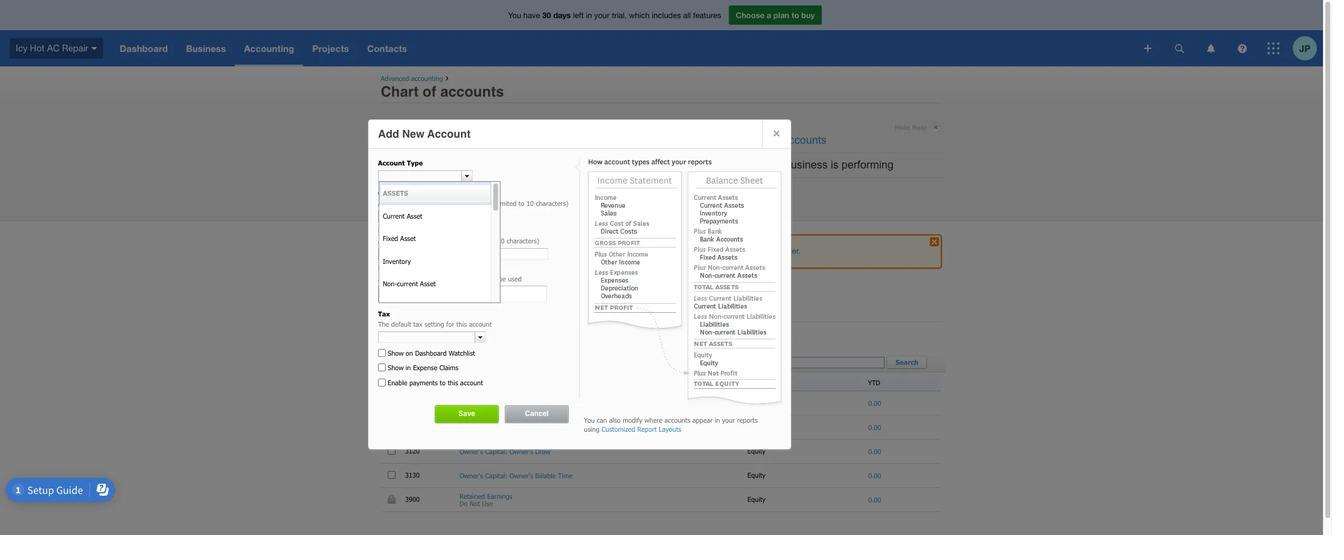 Task type: locate. For each thing, give the bounding box(es) containing it.
the
[[654, 184, 669, 196], [457, 246, 468, 255]]

import
[[607, 282, 631, 290]]

0 vertical spatial chart
[[672, 184, 696, 196]]

for
[[447, 199, 455, 207], [414, 237, 422, 245], [446, 320, 455, 328]]

0 vertical spatial show
[[388, 349, 404, 357]]

image of account type hierarchy image
[[575, 158, 785, 407]]

description a description of how this account should be used
[[378, 264, 522, 282]]

accounts down show
[[711, 184, 755, 196]]

how right show
[[738, 159, 758, 171]]

asset for current asset
[[407, 212, 423, 220]]

None checkbox
[[388, 471, 396, 479]]

1 vertical spatial how
[[719, 246, 733, 255]]

1 horizontal spatial (limited
[[495, 199, 517, 207]]

layouts
[[659, 425, 682, 433]]

0 horizontal spatial chart
[[381, 83, 419, 100]]

add new account
[[378, 127, 471, 140]]

about customizing the chart of accounts
[[560, 184, 755, 196]]

2 0.00 from the top
[[869, 423, 882, 431]]

name inside 'name a short title for this account (limited to 150 characters)'
[[378, 226, 398, 234]]

owner's capital: owner's investment
[[460, 423, 568, 431]]

left
[[573, 11, 584, 20]]

1 equity from the top
[[748, 399, 768, 407]]

1 vertical spatial show
[[388, 364, 404, 372]]

chart down the financial reports draw on each account to show how your business is performing
[[672, 184, 696, 196]]

this inside tax the default tax setting for this account
[[457, 320, 467, 328]]

0 vertical spatial reports
[[551, 159, 585, 171]]

1 horizontal spatial on
[[615, 159, 627, 171]]

type
[[407, 159, 423, 167], [754, 379, 768, 387]]

bank
[[480, 282, 497, 290]]

0 horizontal spatial the
[[457, 246, 468, 255]]

earnings
[[487, 492, 513, 500]]

account left 'should'
[[453, 275, 476, 282]]

0 vertical spatial using
[[437, 246, 455, 255]]

in inside you can also modify where accounts appear in your reports using
[[715, 416, 720, 424]]

how right "current"
[[426, 275, 438, 282]]

a left non-
[[378, 275, 382, 282]]

a inside 'name a short title for this account (limited to 150 characters)'
[[378, 237, 382, 245]]

1 horizontal spatial archive
[[669, 311, 690, 319]]

2 vertical spatial asset
[[420, 280, 436, 288]]

3 capital: from the top
[[485, 472, 508, 479]]

capital: down owner's capital: owner's investment
[[485, 447, 508, 455]]

2 horizontal spatial you
[[607, 246, 620, 255]]

tax
[[378, 310, 390, 318]]

1 vertical spatial asset
[[400, 235, 416, 242]]

svg image
[[1207, 44, 1215, 53]]

customized
[[602, 425, 636, 433]]

4 0.00 link from the top
[[869, 472, 882, 479]]

chart
[[381, 83, 419, 100], [742, 134, 768, 146]]

no
[[556, 357, 564, 365]]

ac
[[47, 43, 60, 53]]

using
[[437, 246, 455, 255], [584, 425, 600, 433]]

reports up about
[[551, 159, 585, 171]]

5 equity from the top
[[748, 495, 768, 503]]

1 horizontal spatial you
[[584, 416, 595, 424]]

›
[[446, 72, 449, 83]]

Enable payments to this account checkbox
[[378, 378, 386, 386]]

enable payments to this account
[[388, 378, 483, 386]]

show in expense claims
[[388, 364, 459, 372]]

2 horizontal spatial your
[[761, 159, 782, 171]]

1 capital: from the top
[[485, 423, 508, 431]]

you inside you can also modify where accounts appear in your reports using
[[584, 416, 595, 424]]

1 vertical spatial your
[[761, 159, 782, 171]]

0 vertical spatial archive link
[[669, 311, 690, 319]]

hide help link
[[895, 120, 941, 134]]

2 capital: from the top
[[485, 447, 508, 455]]

jp banner
[[0, 0, 1324, 66]]

a
[[378, 199, 382, 207], [378, 237, 382, 245], [378, 275, 382, 282]]

1 vertical spatial the
[[457, 246, 468, 255]]

1 vertical spatial on
[[406, 349, 413, 357]]

hot
[[30, 43, 45, 53]]

this inside the 'code a unique code/number for this account (limited to 10 characters)'
[[457, 199, 468, 207]]

add inside add account link
[[397, 282, 410, 290]]

for inside tax the default tax setting for this account
[[446, 320, 455, 328]]

account up description a description of how this account should be used
[[437, 237, 460, 245]]

3 equity from the top
[[748, 447, 768, 455]]

print pdf
[[553, 282, 585, 290]]

a for a unique code/number for this account (limited to 10 characters)
[[378, 199, 382, 207]]

0 horizontal spatial name
[[378, 226, 398, 234]]

a inside description a description of how this account should be used
[[378, 275, 382, 282]]

2 vertical spatial for
[[446, 320, 455, 328]]

your inside you can also modify where accounts appear in your reports using
[[722, 416, 735, 424]]

1 vertical spatial using
[[584, 425, 600, 433]]

None checkbox
[[391, 379, 399, 386], [388, 447, 396, 455], [391, 379, 399, 386], [388, 447, 396, 455]]

for right the code/number
[[447, 199, 455, 207]]

current asset
[[383, 212, 423, 220]]

current
[[397, 280, 418, 288]]

0 horizontal spatial archive
[[439, 359, 464, 366]]

2 0.00 link from the top
[[869, 423, 882, 431]]

1 horizontal spatial chart
[[672, 184, 696, 196]]

accounts inside advanced accounting › chart of accounts
[[440, 83, 504, 100]]

the down 'name a short title for this account (limited to 150 characters)'
[[457, 246, 468, 255]]

asset for fixed asset
[[400, 235, 416, 242]]

on up delete
[[406, 349, 413, 357]]

1 vertical spatial archive link
[[431, 356, 471, 369]]

to down "claims"
[[440, 378, 446, 386]]

accounts
[[400, 311, 426, 319]]

import link
[[596, 278, 642, 294]]

1 vertical spatial a
[[378, 237, 382, 245]]

archive link down export
[[669, 311, 690, 319]]

2 vertical spatial a
[[378, 275, 382, 282]]

2 a from the top
[[378, 237, 382, 245]]

add for add bank account
[[465, 282, 478, 290]]

asset down the code/number
[[407, 212, 423, 220]]

3 a from the top
[[378, 275, 382, 282]]

how right out
[[719, 246, 733, 255]]

retained
[[460, 492, 485, 500]]

0 vertical spatial help
[[912, 123, 928, 131]]

add bank account
[[465, 282, 526, 290]]

asset right "current"
[[420, 280, 436, 288]]

for inside 'name a short title for this account (limited to 150 characters)'
[[414, 237, 422, 245]]

revenue
[[623, 311, 648, 319]]

1 vertical spatial chart
[[543, 246, 560, 255]]

0 vertical spatial a
[[378, 199, 382, 207]]

0 vertical spatial for
[[447, 199, 455, 207]]

where
[[645, 416, 663, 424]]

can left "customize"
[[622, 246, 635, 255]]

accounts inside you can also modify where accounts appear in your reports using
[[665, 416, 691, 424]]

0 vertical spatial can
[[622, 246, 635, 255]]

2 equity from the top
[[748, 423, 768, 431]]

account up owner's capital link
[[460, 378, 483, 386]]

0.00 link
[[869, 399, 882, 407], [869, 423, 882, 431], [869, 447, 882, 455], [869, 472, 882, 479], [869, 496, 882, 504]]

0 vertical spatial code
[[378, 189, 395, 197]]

customized report layouts link
[[602, 425, 682, 433]]

1 horizontal spatial name
[[466, 379, 483, 387]]

0 horizontal spatial can
[[597, 416, 607, 424]]

1 vertical spatial code
[[411, 379, 428, 387]]

advanced accounting link
[[381, 74, 443, 82]]

characters) inside 'name a short title for this account (limited to 150 characters)'
[[507, 237, 540, 245]]

accounts right no
[[566, 357, 592, 365]]

1 vertical spatial name
[[466, 379, 483, 387]]

0 vertical spatial capital:
[[485, 423, 508, 431]]

0 horizontal spatial chart
[[543, 246, 560, 255]]

Show on Dashboard Watchlist checkbox
[[378, 349, 386, 357]]

expense
[[413, 364, 438, 372]]

accounts up the layouts
[[665, 416, 691, 424]]

you're
[[413, 246, 434, 255]]

reports down type link
[[737, 416, 758, 424]]

your inside you have 30 days left in your trial, which includes all features
[[594, 11, 610, 20]]

can
[[622, 246, 635, 255], [597, 416, 607, 424]]

this inside 'name a short title for this account (limited to 150 characters)'
[[424, 237, 435, 245]]

1 horizontal spatial using
[[584, 425, 600, 433]]

show
[[388, 349, 404, 357], [388, 364, 404, 372]]

2 vertical spatial your
[[722, 416, 735, 424]]

equity for draw
[[748, 447, 768, 455]]

modify
[[623, 416, 643, 424]]

in right left
[[586, 11, 592, 20]]

None text field
[[378, 211, 431, 222], [378, 248, 549, 260], [378, 286, 547, 303], [379, 332, 475, 342], [378, 211, 431, 222], [378, 248, 549, 260], [378, 286, 547, 303], [379, 332, 475, 342]]

your right appear
[[722, 416, 735, 424]]

can left also
[[597, 416, 607, 424]]

1 horizontal spatial help
[[912, 123, 928, 131]]

business
[[785, 159, 828, 171]]

0 vertical spatial archive
[[669, 311, 690, 319]]

can inside you can also modify where accounts appear in your reports using
[[597, 416, 607, 424]]

you right accounts.
[[607, 246, 620, 255]]

a
[[767, 10, 772, 20]]

(limited up service
[[462, 237, 484, 245]]

this for title
[[424, 237, 435, 245]]

1 vertical spatial capital:
[[485, 447, 508, 455]]

0 horizontal spatial you
[[508, 11, 521, 20]]

code down show in expense claims
[[411, 379, 428, 387]]

chart right the 'organization'
[[543, 246, 560, 255]]

10
[[527, 199, 534, 207]]

capital: for owner's capital: owner's investment
[[485, 423, 508, 431]]

1 horizontal spatial chart
[[742, 134, 768, 146]]

your down chart of accounts link
[[761, 159, 782, 171]]

0 vertical spatial asset
[[407, 212, 423, 220]]

your left trial,
[[594, 11, 610, 20]]

(limited for 10
[[495, 199, 517, 207]]

expenses
[[575, 311, 602, 319]]

1 horizontal spatial reports
[[737, 416, 758, 424]]

archive link
[[669, 311, 690, 319], [431, 356, 471, 369]]

0.00 link for billable
[[869, 472, 882, 479]]

this right setting
[[457, 320, 467, 328]]

capital: up earnings
[[485, 472, 508, 479]]

(limited
[[495, 199, 517, 207], [462, 237, 484, 245]]

0 horizontal spatial your
[[594, 11, 610, 20]]

to
[[792, 10, 800, 20], [698, 159, 707, 171], [519, 199, 525, 207], [486, 237, 492, 245], [440, 378, 446, 386]]

help
[[912, 123, 928, 131], [757, 246, 774, 255]]

the right the customizing
[[654, 184, 669, 196]]

in left 'our'
[[736, 246, 742, 255]]

0 vertical spatial your
[[594, 11, 610, 20]]

archive down watchlist on the bottom
[[439, 359, 464, 366]]

you for 30
[[508, 11, 521, 20]]

1 vertical spatial can
[[597, 416, 607, 424]]

code up unique
[[378, 189, 395, 197]]

to inside the 'code a unique code/number for this account (limited to 10 characters)'
[[519, 199, 525, 207]]

asset right short
[[400, 235, 416, 242]]

to left buy
[[792, 10, 800, 20]]

1 horizontal spatial how
[[719, 246, 733, 255]]

0 vertical spatial you
[[508, 11, 521, 20]]

also
[[609, 416, 621, 424]]

owner's capital: owner's draw
[[460, 447, 551, 455]]

account up 'name a short title for this account (limited to 150 characters)'
[[470, 199, 493, 207]]

1 horizontal spatial your
[[722, 416, 735, 424]]

for for title
[[414, 237, 422, 245]]

add inside add bank account link
[[465, 282, 478, 290]]

all accounts link
[[391, 311, 426, 319]]

code for code a unique code/number for this account (limited to 10 characters)
[[378, 189, 395, 197]]

capital
[[485, 399, 505, 407]]

characters) up the 'organization'
[[507, 237, 540, 245]]

default
[[391, 320, 411, 328]]

help right the hide
[[912, 123, 928, 131]]

0 vertical spatial the
[[654, 184, 669, 196]]

0 horizontal spatial reports
[[551, 159, 585, 171]]

includes
[[652, 11, 681, 20]]

svg image inside icy hot ac repair popup button
[[91, 47, 97, 50]]

this up 'name a short title for this account (limited to 150 characters)'
[[457, 199, 468, 207]]

should
[[478, 275, 497, 282]]

in inside you have 30 days left in your trial, which includes all features
[[586, 11, 592, 20]]

show on dashboard watchlist
[[388, 349, 475, 357]]

this up "you're"
[[424, 237, 435, 245]]

time
[[558, 472, 573, 479]]

characters) for a short title for this account (limited to 150 characters)
[[507, 237, 540, 245]]

watchlist
[[449, 349, 475, 357]]

3 0.00 link from the top
[[869, 447, 882, 455]]

0 vertical spatial characters)
[[536, 199, 569, 207]]

1 horizontal spatial code
[[411, 379, 428, 387]]

reports inside you can also modify where accounts appear in your reports using
[[737, 416, 758, 424]]

not
[[470, 499, 480, 507]]

(limited left "10"
[[495, 199, 517, 207]]

you have 30 days left in your trial, which includes all features
[[508, 10, 722, 20]]

characters) for a unique code/number for this account (limited to 10 characters)
[[536, 199, 569, 207]]

characters) inside the 'code a unique code/number for this account (limited to 10 characters)'
[[536, 199, 569, 207]]

this down "claims"
[[448, 378, 458, 386]]

1 vertical spatial reports
[[737, 416, 758, 424]]

add for add new account
[[378, 127, 399, 140]]

0 horizontal spatial how
[[426, 275, 438, 282]]

unique
[[384, 199, 404, 207]]

using left customized
[[584, 425, 600, 433]]

chart of accounts
[[742, 134, 827, 146]]

owner's capital: owner's billable time link
[[460, 472, 573, 479]]

to left "10"
[[519, 199, 525, 207]]

for right setting
[[446, 320, 455, 328]]

1 vertical spatial chart
[[742, 134, 768, 146]]

the for chart
[[654, 184, 669, 196]]

2 vertical spatial capital:
[[485, 472, 508, 479]]

archive link up enable payments to this account
[[431, 356, 471, 369]]

on right draw
[[615, 159, 627, 171]]

(limited inside 'name a short title for this account (limited to 150 characters)'
[[462, 237, 484, 245]]

1 vertical spatial characters)
[[507, 237, 540, 245]]

show right show on dashboard watchlist option
[[388, 349, 404, 357]]

of inside description a description of how this account should be used
[[418, 275, 424, 282]]

enable
[[388, 378, 407, 386]]

you left have
[[508, 11, 521, 20]]

account inside the 'code a unique code/number for this account (limited to 10 characters)'
[[470, 199, 493, 207]]

navigation
[[111, 30, 1136, 66]]

4 0.00 from the top
[[869, 472, 882, 479]]

0 vertical spatial name
[[378, 226, 398, 234]]

0 vertical spatial (limited
[[495, 199, 517, 207]]

billable
[[535, 472, 556, 479]]

using down 'name a short title for this account (limited to 150 characters)'
[[437, 246, 455, 255]]

to left 150
[[486, 237, 492, 245]]

name a short title for this account (limited to 150 characters)
[[378, 226, 540, 245]]

a inside the 'code a unique code/number for this account (limited to 10 characters)'
[[378, 199, 382, 207]]

using inside you can also modify where accounts appear in your reports using
[[584, 425, 600, 433]]

0 horizontal spatial code
[[378, 189, 395, 197]]

this right add account
[[440, 275, 451, 282]]

advanced accounting › chart of accounts
[[381, 72, 504, 100]]

which
[[629, 11, 650, 20]]

capital: for owner's capital: owner's draw
[[485, 447, 508, 455]]

a left unique
[[378, 199, 382, 207]]

1 vertical spatial you
[[607, 246, 620, 255]]

1 horizontal spatial the
[[654, 184, 669, 196]]

this inside description a description of how this account should be used
[[440, 275, 451, 282]]

a for a description of how this account should be used
[[378, 275, 382, 282]]

0 horizontal spatial (limited
[[462, 237, 484, 245]]

you inside you have 30 days left in your trial, which includes all features
[[508, 11, 521, 20]]

what's
[[381, 329, 401, 337]]

print pdf link
[[536, 278, 590, 294]]

2 horizontal spatial how
[[738, 159, 758, 171]]

3 0.00 from the top
[[869, 447, 882, 455]]

navigation inside "jp" 'banner'
[[111, 30, 1136, 66]]

name up fixed
[[378, 226, 398, 234]]

0 vertical spatial type
[[407, 159, 423, 167]]

chart
[[672, 184, 696, 196], [543, 246, 560, 255]]

help right 'our'
[[757, 246, 774, 255]]

the for service
[[457, 246, 468, 255]]

0.00 for draw
[[869, 447, 882, 455]]

for inside the 'code a unique code/number for this account (limited to 10 characters)'
[[447, 199, 455, 207]]

chart of accounts link
[[742, 134, 827, 146]]

4 equity from the top
[[748, 471, 768, 479]]

for up "you're"
[[414, 237, 422, 245]]

capital: down capital
[[485, 423, 508, 431]]

your
[[594, 11, 610, 20], [761, 159, 782, 171], [722, 416, 735, 424]]

inventory
[[383, 257, 411, 265]]

archive down export
[[669, 311, 690, 319]]

accounts down ›
[[440, 83, 504, 100]]

owner's
[[460, 399, 483, 407], [460, 423, 483, 431], [510, 423, 533, 431], [460, 447, 483, 455], [510, 447, 533, 455], [460, 472, 483, 479], [510, 472, 533, 479]]

2 vertical spatial you
[[584, 416, 595, 424]]

None text field
[[379, 171, 462, 181], [733, 357, 885, 368], [379, 171, 462, 181], [733, 357, 885, 368]]

reports
[[551, 159, 585, 171], [737, 416, 758, 424]]

(limited inside the 'code a unique code/number for this account (limited to 10 characters)'
[[495, 199, 517, 207]]

150
[[494, 237, 505, 245]]

0 horizontal spatial archive link
[[431, 356, 471, 369]]

archive
[[669, 311, 690, 319], [439, 359, 464, 366]]

1 a from the top
[[378, 199, 382, 207]]

characters) right "10"
[[536, 199, 569, 207]]

in right appear
[[715, 416, 720, 424]]

you left also
[[584, 416, 595, 424]]

1 vertical spatial (limited
[[462, 237, 484, 245]]

name up owner's capital link
[[466, 379, 483, 387]]

add account link
[[381, 278, 443, 294]]

choose a plan to buy
[[736, 10, 815, 20]]

0 horizontal spatial help
[[757, 246, 774, 255]]

show right show in expense claims option
[[388, 364, 404, 372]]

account up watchlist on the bottom
[[469, 320, 492, 328]]

new
[[402, 127, 425, 140]]

1 vertical spatial type
[[754, 379, 768, 387]]

0 vertical spatial chart
[[381, 83, 419, 100]]

1 show from the top
[[388, 349, 404, 357]]

2 vertical spatial how
[[426, 275, 438, 282]]

a left fixed
[[378, 237, 382, 245]]

code/number
[[406, 199, 445, 207]]

2 show from the top
[[388, 364, 404, 372]]

0 vertical spatial how
[[738, 159, 758, 171]]

add for add account
[[397, 282, 410, 290]]

1 vertical spatial for
[[414, 237, 422, 245]]

svg image
[[1268, 42, 1280, 54], [1175, 44, 1184, 53], [1238, 44, 1247, 53], [1145, 45, 1152, 52], [91, 47, 97, 50]]

of inside advanced accounting › chart of accounts
[[423, 83, 436, 100]]

code inside the 'code a unique code/number for this account (limited to 10 characters)'
[[378, 189, 395, 197]]



Task type: describe. For each thing, give the bounding box(es) containing it.
use
[[482, 499, 493, 507]]

delete
[[395, 359, 417, 366]]

icy hot ac repair
[[16, 43, 88, 53]]

do
[[460, 499, 468, 507]]

accounts.
[[571, 246, 605, 255]]

name for name
[[466, 379, 483, 387]]

choose
[[736, 10, 765, 20]]

equity for investment
[[748, 423, 768, 431]]

search button
[[887, 356, 928, 370]]

in left expense
[[406, 364, 411, 372]]

cancel
[[525, 409, 549, 418]]

you cannot delete/archive system accounts. image
[[388, 495, 396, 504]]

3900
[[405, 495, 422, 503]]

(limited for 150
[[462, 237, 484, 245]]

setting
[[425, 320, 444, 328]]

retained earnings link
[[460, 492, 513, 500]]

retained earnings do not use
[[460, 492, 513, 507]]

financial
[[505, 159, 548, 171]]

how inside description a description of how this account should be used
[[426, 275, 438, 282]]

0 horizontal spatial on
[[406, 349, 413, 357]]

account up about customizing the chart of accounts
[[656, 159, 695, 171]]

find
[[691, 246, 704, 255]]

this for of
[[440, 275, 451, 282]]

icy
[[16, 43, 27, 53]]

Show in Expense Claims checkbox
[[378, 364, 386, 372]]

tax
[[414, 320, 423, 328]]

current
[[383, 212, 405, 220]]

accounts for modify
[[665, 416, 691, 424]]

is
[[831, 159, 839, 171]]

service
[[471, 246, 495, 255]]

financial reports draw on each account to show how your business is performing
[[505, 159, 894, 171]]

export
[[660, 282, 682, 290]]

repair
[[62, 43, 88, 53]]

search
[[896, 358, 919, 366]]

draw
[[535, 447, 551, 455]]

our
[[744, 246, 755, 255]]

accounts up "business"
[[783, 134, 827, 146]]

account type
[[378, 159, 423, 167]]

to inside "jp" 'banner'
[[792, 10, 800, 20]]

jp
[[1300, 43, 1311, 53]]

accounting
[[411, 74, 443, 82]]

0.00 link for investment
[[869, 423, 882, 431]]

days
[[553, 10, 571, 20]]

performing
[[842, 159, 894, 171]]

0 horizontal spatial type
[[407, 159, 423, 167]]

0.00 for billable
[[869, 472, 882, 479]]

owner's capital: owner's billable time
[[460, 472, 573, 479]]

you're using the service organization chart of accounts. you can customize this, find out how in our help center .
[[413, 246, 801, 255]]

ytd
[[868, 379, 881, 387]]

1 horizontal spatial type
[[754, 379, 768, 387]]

customized report layouts
[[602, 425, 682, 433]]

show for show in expense claims
[[388, 364, 404, 372]]

non-
[[383, 280, 397, 288]]

this for code/number
[[457, 199, 468, 207]]

owner's capital link
[[460, 399, 505, 407]]

1 vertical spatial help
[[757, 246, 774, 255]]

add account
[[397, 282, 439, 290]]

accounts for chart
[[711, 184, 755, 196]]

customize
[[637, 246, 672, 255]]

to left show
[[698, 159, 707, 171]]

buy
[[802, 10, 815, 20]]

capital: for owner's capital: owner's billable time
[[485, 472, 508, 479]]

chart inside advanced accounting › chart of accounts
[[381, 83, 419, 100]]

name link
[[466, 379, 483, 387]]

customizing
[[594, 184, 651, 196]]

selected
[[594, 357, 618, 365]]

accounts for chart
[[440, 83, 504, 100]]

no accounts selected
[[556, 357, 618, 365]]

owner's capital: owner's investment link
[[460, 423, 568, 431]]

1 horizontal spatial archive link
[[669, 311, 690, 319]]

show
[[710, 159, 735, 171]]

have
[[524, 11, 540, 20]]

cancel button
[[506, 406, 568, 423]]

print
[[553, 282, 570, 290]]

1 0.00 link from the top
[[869, 399, 882, 407]]

account inside description a description of how this account should be used
[[453, 275, 476, 282]]

this?
[[403, 329, 417, 337]]

0.00 link for draw
[[869, 447, 882, 455]]

hide help
[[895, 123, 928, 131]]

used
[[508, 275, 522, 282]]

trial,
[[612, 11, 627, 20]]

owner's capital
[[460, 399, 505, 407]]

1 horizontal spatial can
[[622, 246, 635, 255]]

1 vertical spatial archive
[[439, 359, 464, 366]]

short
[[384, 237, 399, 245]]

jp button
[[1293, 30, 1324, 66]]

1 0.00 from the top
[[869, 399, 882, 407]]

account inside 'name a short title for this account (limited to 150 characters)'
[[437, 237, 460, 245]]

what's this?
[[381, 329, 417, 337]]

features
[[693, 11, 722, 20]]

organization
[[498, 246, 540, 255]]

0 horizontal spatial using
[[437, 246, 455, 255]]

name for name a short title for this account (limited to 150 characters)
[[378, 226, 398, 234]]

show for show on dashboard watchlist
[[388, 349, 404, 357]]

5 0.00 from the top
[[869, 496, 882, 504]]

all
[[391, 311, 398, 319]]

for for code/number
[[447, 199, 455, 207]]

code for code
[[411, 379, 428, 387]]

all
[[683, 11, 691, 20]]

you for also
[[584, 416, 595, 424]]

a for a short title for this account (limited to 150 characters)
[[378, 237, 382, 245]]

add bank account link
[[449, 278, 530, 294]]

all accounts
[[391, 311, 426, 319]]

account inside tax the default tax setting for this account
[[469, 320, 492, 328]]

icy hot ac repair button
[[0, 30, 111, 66]]

5 0.00 link from the top
[[869, 496, 882, 504]]

expenses link
[[575, 311, 602, 319]]

non-current asset
[[383, 280, 436, 288]]

.
[[799, 246, 801, 255]]

0 vertical spatial on
[[615, 159, 627, 171]]

equity for billable
[[748, 471, 768, 479]]

to inside 'name a short title for this account (limited to 150 characters)'
[[486, 237, 492, 245]]

hide
[[895, 123, 910, 131]]

0.00 for investment
[[869, 423, 882, 431]]

investment
[[535, 423, 568, 431]]



Task type: vqa. For each thing, say whether or not it's contained in the screenshot.
Learn more associated with time
no



